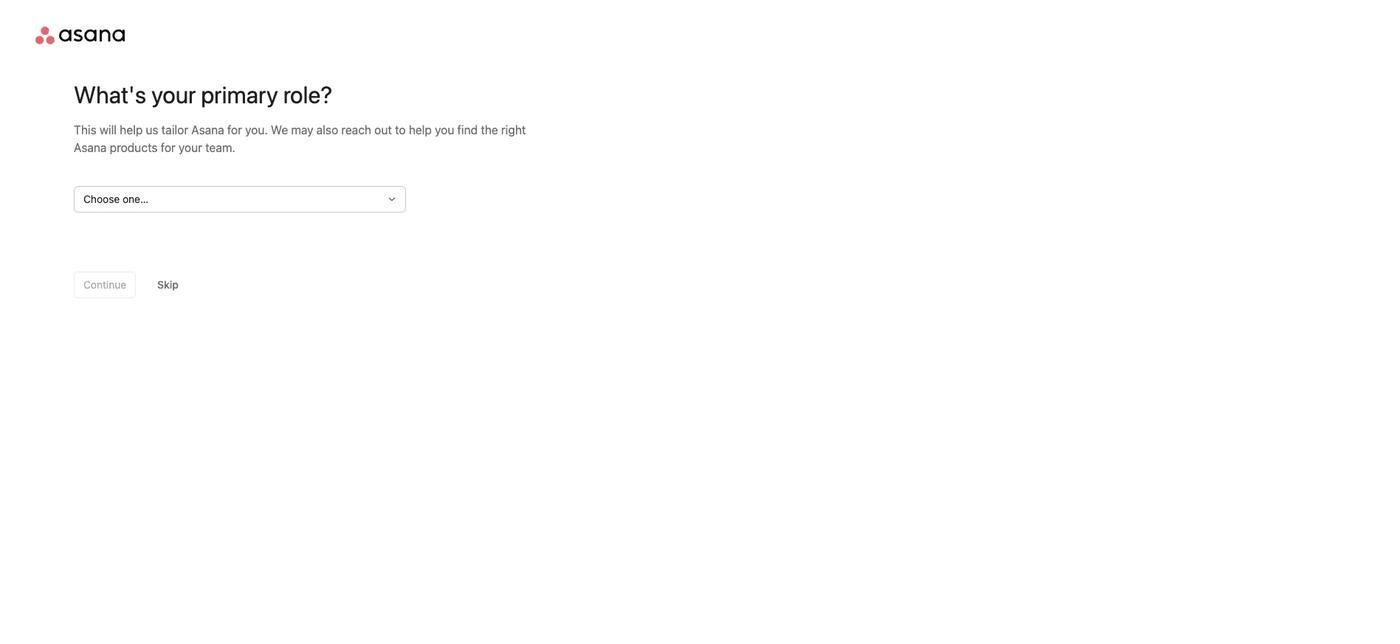 Task type: vqa. For each thing, say whether or not it's contained in the screenshot.
Asana image
yes



Task type: locate. For each thing, give the bounding box(es) containing it.
tailor
[[162, 123, 188, 137]]

your down tailor
[[179, 141, 202, 154]]

asana up team.
[[191, 123, 224, 137]]

team.
[[205, 141, 235, 154]]

for down tailor
[[161, 141, 176, 154]]

asana down this
[[74, 141, 107, 154]]

0 horizontal spatial help
[[120, 123, 143, 137]]

for
[[227, 123, 242, 137], [161, 141, 176, 154]]

1 help from the left
[[120, 123, 143, 137]]

what's
[[74, 80, 146, 109]]

asana
[[191, 123, 224, 137], [74, 141, 107, 154]]

1 vertical spatial asana
[[74, 141, 107, 154]]

out
[[375, 123, 392, 137]]

help right to
[[409, 123, 432, 137]]

0 horizontal spatial asana
[[74, 141, 107, 154]]

help up products
[[120, 123, 143, 137]]

one…
[[123, 193, 149, 205]]

1 horizontal spatial help
[[409, 123, 432, 137]]

asana image
[[35, 27, 125, 44]]

help
[[120, 123, 143, 137], [409, 123, 432, 137]]

1 horizontal spatial asana
[[191, 123, 224, 137]]

your up tailor
[[151, 80, 196, 109]]

1 vertical spatial for
[[161, 141, 176, 154]]

the
[[481, 123, 498, 137]]

primary role?
[[201, 80, 333, 109]]

choose
[[83, 193, 120, 205]]

this will help us tailor asana for you. we may also reach out to help you find the right asana products for your team.
[[74, 123, 526, 154]]

we
[[271, 123, 288, 137]]

your inside the this will help us tailor asana for you. we may also reach out to help you find the right asana products for your team.
[[179, 141, 202, 154]]

may
[[291, 123, 314, 137]]

2 help from the left
[[409, 123, 432, 137]]

0 horizontal spatial for
[[161, 141, 176, 154]]

1 vertical spatial your
[[179, 141, 202, 154]]

for left 'you.'
[[227, 123, 242, 137]]

continue button
[[74, 272, 136, 298]]

right
[[501, 123, 526, 137]]

1 horizontal spatial for
[[227, 123, 242, 137]]

this
[[74, 123, 96, 137]]

find
[[457, 123, 478, 137]]

your
[[151, 80, 196, 109], [179, 141, 202, 154]]

skip button
[[148, 272, 188, 298]]



Task type: describe. For each thing, give the bounding box(es) containing it.
0 vertical spatial asana
[[191, 123, 224, 137]]

reach
[[341, 123, 371, 137]]

what's your primary role?
[[74, 80, 333, 109]]

will
[[100, 123, 117, 137]]

choose one… button
[[74, 186, 406, 213]]

skip
[[157, 278, 179, 291]]

also
[[317, 123, 338, 137]]

choose one…
[[83, 193, 149, 205]]

0 vertical spatial for
[[227, 123, 242, 137]]

to
[[395, 123, 406, 137]]

continue
[[83, 278, 126, 291]]

0 vertical spatial your
[[151, 80, 196, 109]]

us
[[146, 123, 158, 137]]

you.
[[245, 123, 268, 137]]

you
[[435, 123, 454, 137]]

products
[[110, 141, 158, 154]]



